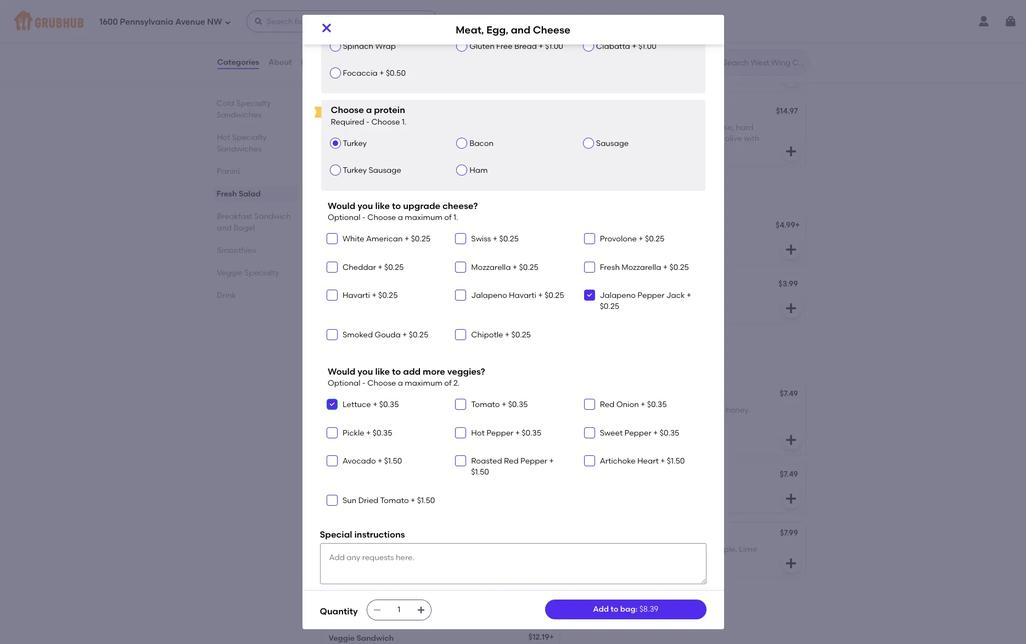 Task type: describe. For each thing, give the bounding box(es) containing it.
about
[[269, 58, 292, 67]]

salad for cheese,
[[353, 107, 375, 117]]

cheese up jack
[[644, 280, 673, 290]]

and up egg button
[[439, 189, 462, 202]]

1600 pennsylvania avenue nw
[[99, 17, 222, 27]]

jalapeno for jalapeno pepper jack
[[600, 291, 636, 300]]

blue
[[615, 391, 631, 400]]

fat for blueberries,
[[686, 406, 696, 415]]

a inside would you like to add more veggies? optional - choose a maximum of 2.
[[398, 379, 403, 388]]

sweet
[[600, 429, 623, 438]]

a inside "choose a protein required - choose 1."
[[366, 105, 372, 115]]

juice, inside spinach, banana, celery, cucumber, apple, lime juice, low fat yogurt, crushed ice
[[575, 557, 594, 566]]

breakfast sandwich and bagel tab
[[217, 211, 294, 234]]

daily
[[329, 530, 348, 539]]

$1.50 right heart
[[667, 457, 685, 466]]

sun dried tomato + $1.50
[[343, 496, 435, 506]]

breakfast inside tab
[[217, 212, 252, 221]]

lime
[[739, 546, 757, 555]]

2.
[[454, 379, 460, 388]]

hot for hot pepper + $0.35
[[471, 429, 485, 438]]

1 vertical spatial veggie
[[320, 601, 360, 615]]

Search West Wing Cafe - Penn Ave search field
[[722, 58, 806, 68]]

$1.50 up orange
[[384, 457, 402, 466]]

banana, for one
[[592, 406, 624, 415]]

$7.99
[[780, 529, 798, 538]]

daily squeeze smoothies
[[329, 530, 423, 539]]

avocado
[[343, 457, 376, 466]]

roll
[[368, 14, 381, 24]]

search icon image
[[705, 56, 719, 69]]

artichoke
[[600, 457, 636, 466]]

specialty for cold specialty sandwiches tab
[[236, 99, 271, 108]]

- inside "choose a protein required - choose 1."
[[366, 117, 370, 127]]

maximum inside would you like to upgrade cheese? optional - choose a maximum of 1.
[[405, 213, 443, 222]]

choose up vinaigrette
[[372, 117, 400, 127]]

low for blueberries,
[[671, 406, 684, 415]]

main navigation navigation
[[0, 0, 1027, 43]]

low
[[596, 557, 611, 566]]

special instructions
[[320, 530, 405, 540]]

kalamata inside grilled chicken breast, bacon, blue cheese, hard boiled ege. avocado, tomato, kalamata olive with romain lettuce, blue cheese dressing.
[[686, 134, 723, 143]]

1 horizontal spatial meat,
[[456, 23, 484, 36]]

1 mozzarella from the left
[[471, 263, 511, 272]]

free
[[497, 42, 513, 51]]

like for add
[[375, 367, 390, 377]]

hot pepper + $0.35
[[471, 429, 542, 438]]

+ inside roasted red pepper + $1.50
[[549, 457, 554, 466]]

would for would you like to upgrade cheese?
[[328, 201, 356, 211]]

1 horizontal spatial blue
[[688, 123, 704, 132]]

and inside tab
[[217, 224, 231, 233]]

onion
[[617, 401, 639, 410]]

0 horizontal spatial tomato
[[380, 496, 409, 506]]

add to bag: $8.39
[[593, 605, 659, 615]]

1 bagel with cream cheese from the top
[[575, 280, 673, 290]]

hot specialty sandwiches tab
[[217, 132, 294, 155]]

lettuce
[[343, 401, 371, 410]]

provolone + $0.25
[[600, 235, 665, 244]]

honey. for strawberries, orange juice, low fat yogurt, honey.
[[484, 487, 509, 496]]

turkey for turkey sausage
[[343, 166, 367, 175]]

with inside tomato, carrot, cucumber, with romaine lettuce, balsamic vinaigrette.
[[676, 42, 691, 52]]

- inside would you like to upgrade cheese? optional - choose a maximum of 1.
[[362, 213, 366, 222]]

0 vertical spatial cream
[[616, 280, 642, 290]]

egg button
[[322, 215, 559, 264]]

categories
[[217, 58, 259, 67]]

feta cheese, hard boiled egg, tomato, red pepper, cucumber, kalamata olive, with romaine lettuce, balsamic vinaigrette dressing.
[[329, 123, 515, 155]]

additional
[[398, 361, 430, 369]]

romaine inside feta cheese, hard boiled egg, tomato, red pepper, cucumber, kalamata olive, with romaine lettuce, balsamic vinaigrette dressing.
[[448, 134, 479, 143]]

salad inside tab
[[239, 189, 261, 199]]

with inside grilled chicken breast, bacon, blue cheese, hard boiled ege. avocado, tomato, kalamata olive with romain lettuce, blue cheese dressing.
[[744, 134, 760, 143]]

swiss + $0.25
[[471, 235, 519, 244]]

sweet pepper + $0.35
[[600, 429, 680, 438]]

special
[[320, 530, 352, 540]]

spinach wrap
[[343, 42, 396, 51]]

add for add whey protein for an additional charge.
[[320, 361, 333, 369]]

hard inside feta cheese, hard boiled egg, tomato, red pepper, cucumber, kalamata olive, with romaine lettuce, balsamic vinaigrette dressing.
[[378, 123, 395, 132]]

upgrade
[[403, 201, 441, 211]]

reviews
[[301, 58, 332, 67]]

yogurt, inside button
[[456, 487, 483, 496]]

jalapeno havarti + $0.25
[[471, 291, 564, 300]]

smoothies up "strawberry, banana, apple juice, honey."
[[383, 530, 423, 539]]

quantity
[[320, 607, 358, 618]]

charge.
[[432, 361, 457, 369]]

fresh salad tab
[[217, 188, 294, 200]]

gluten free bread + $1.00
[[470, 42, 563, 51]]

provolone
[[600, 235, 637, 244]]

2 vertical spatial veggie
[[329, 634, 355, 644]]

1 horizontal spatial tomato
[[471, 401, 500, 410]]

wrap for spinach wrap
[[375, 42, 396, 51]]

$3.99
[[779, 279, 798, 289]]

mid-
[[575, 391, 592, 400]]

protein for a
[[374, 105, 405, 115]]

gouda
[[375, 330, 401, 340]]

chipotle
[[471, 330, 503, 340]]

crushed
[[655, 557, 687, 566]]

$0.35 down two bananas, peanutbutter, low fat yogurt, honey.
[[373, 429, 392, 438]]

mozzarella + $0.25
[[471, 263, 539, 272]]

smoothies up two bananas, peanutbutter, low fat yogurt, honey.
[[373, 391, 413, 400]]

roasted
[[471, 457, 502, 466]]

sandwich inside "breakfast sandwich and bagel" tab
[[254, 212, 291, 221]]

0 vertical spatial sandwich
[[379, 189, 436, 202]]

cold specialty sandwiches
[[217, 99, 271, 120]]

two
[[329, 406, 344, 415]]

red inside roasted red pepper + $1.50
[[504, 457, 519, 466]]

olive
[[725, 134, 742, 143]]

mid-night blue smoothies
[[575, 391, 673, 400]]

ciabatta
[[596, 42, 630, 51]]

$0.35 right onion
[[647, 401, 667, 410]]

optional inside would you like to upgrade cheese? optional - choose a maximum of 1.
[[328, 213, 361, 222]]

1 vertical spatial blue
[[633, 145, 649, 155]]

apple for strawberry,
[[407, 546, 428, 555]]

croutons,
[[329, 53, 363, 63]]

maximum inside would you like to add more veggies? optional - choose a maximum of 2.
[[405, 379, 443, 388]]

apple for blueberries,
[[654, 487, 675, 496]]

turkey for turkey
[[343, 139, 367, 148]]

$1.50 down strawberries, orange juice, low fat yogurt, honey.
[[417, 496, 435, 506]]

tomato + $0.35
[[471, 401, 528, 410]]

pepper,
[[487, 123, 515, 132]]

2 $1.00 from the left
[[639, 42, 657, 51]]

0 horizontal spatial sausage
[[369, 166, 401, 175]]

1 horizontal spatial sausage
[[406, 296, 439, 305]]

orange
[[379, 487, 406, 496]]

plain wrap
[[470, 14, 510, 24]]

choose inside would you like to upgrade cheese? optional - choose a maximum of 1.
[[368, 213, 396, 222]]

fresh for fresh salad
[[217, 189, 237, 199]]

would for would you like to add more veggies?
[[328, 367, 356, 377]]

shredded parmesan, house croutons, with romaine lettuce, caesar dressing.
[[329, 42, 444, 74]]

vinaigrette.
[[611, 53, 653, 63]]

2 mozzarella from the left
[[622, 263, 661, 272]]

choose up the 'required'
[[331, 105, 364, 115]]

1 horizontal spatial red
[[600, 401, 615, 410]]

veggies?
[[447, 367, 485, 377]]

american
[[366, 235, 403, 244]]

pennsylvania
[[120, 17, 173, 27]]

like for upgrade
[[375, 201, 390, 211]]

would you like to upgrade cheese? optional - choose a maximum of 1.
[[328, 201, 478, 222]]

hard inside grilled chicken breast, bacon, blue cheese, hard boiled ege. avocado, tomato, kalamata olive with romain lettuce, blue cheese dressing.
[[736, 123, 754, 132]]

sandwiches for cold
[[217, 110, 262, 120]]

balsamic
[[575, 53, 609, 63]]

avocado,
[[618, 134, 653, 143]]

cheese up bread
[[533, 23, 571, 36]]

turkey sausage
[[343, 166, 401, 175]]

sandwiches for hot
[[217, 144, 262, 154]]

veggie specialty tab
[[217, 267, 294, 279]]

$0.35 down one banana, blueberries, low fat yogurt, honey.
[[660, 429, 680, 438]]

balsamic
[[329, 145, 363, 155]]

0 horizontal spatial meat, egg, and cheese
[[329, 280, 416, 290]]

$4.99
[[776, 221, 796, 230]]

romain
[[575, 145, 601, 155]]

tomato, carrot, cucumber, with romaine lettuce, balsamic vinaigrette.
[[575, 42, 754, 63]]

wheat wrap
[[596, 14, 644, 24]]

$9.99
[[534, 27, 553, 36]]

salad for parmesan,
[[358, 27, 380, 36]]

sausage.
[[476, 296, 510, 305]]

pickle
[[343, 429, 365, 438]]

cheese, inside feta cheese, hard boiled egg, tomato, red pepper, cucumber, kalamata olive, with romaine lettuce, balsamic vinaigrette dressing.
[[347, 123, 376, 132]]

1 caesar from the top
[[329, 27, 356, 36]]

+ inside jalapeno pepper jack + $0.25
[[687, 291, 692, 300]]

add
[[403, 367, 421, 377]]

avenue
[[175, 17, 205, 27]]

cheese up turkey,
[[387, 280, 416, 290]]

2 vertical spatial turkey
[[450, 296, 474, 305]]

1 havarti from the left
[[343, 291, 370, 300]]

with inside feta cheese, hard boiled egg, tomato, red pepper, cucumber, kalamata olive, with romaine lettuce, balsamic vinaigrette dressing.
[[430, 134, 446, 143]]

about button
[[268, 43, 293, 82]]

strawberries, orange juice, low fat yogurt, honey.
[[329, 487, 509, 496]]

1. inside would you like to upgrade cheese? optional - choose a maximum of 1.
[[454, 213, 458, 222]]

fresh for fresh mozzarella + $0.25
[[600, 263, 620, 272]]

optional inside would you like to add more veggies? optional - choose a maximum of 2.
[[328, 379, 361, 388]]

wheat
[[596, 14, 621, 24]]

2 vertical spatial banana,
[[373, 546, 405, 555]]

tomato, inside feta cheese, hard boiled egg, tomato, red pepper, cucumber, kalamata olive, with romaine lettuce, balsamic vinaigrette dressing.
[[441, 123, 470, 132]]

cucumber,
[[670, 546, 712, 555]]

honey. for one banana, blueberries, low fat yogurt, honey.
[[726, 406, 750, 415]]

1 horizontal spatial breakfast
[[320, 189, 377, 202]]

lettuce, inside shredded parmesan, house croutons, with romaine lettuce, caesar dressing.
[[416, 53, 444, 63]]



Task type: locate. For each thing, give the bounding box(es) containing it.
choose up school day smoothies
[[368, 379, 396, 388]]

kalamata
[[370, 134, 407, 143], [686, 134, 723, 143]]

cheese
[[651, 145, 678, 155]]

0 horizontal spatial red
[[504, 457, 519, 466]]

pepper inside jalapeno pepper jack + $0.25
[[638, 291, 665, 300]]

would up egg
[[328, 201, 356, 211]]

specialty inside cold specialty sandwiches
[[236, 99, 271, 108]]

1 hard from the left
[[378, 123, 395, 132]]

to inside would you like to add more veggies? optional - choose a maximum of 2.
[[392, 367, 401, 377]]

1 vertical spatial red
[[504, 457, 519, 466]]

1 vertical spatial maximum
[[405, 379, 443, 388]]

cold specialty sandwiches tab
[[217, 98, 294, 121]]

choose inside would you like to add more veggies? optional - choose a maximum of 2.
[[368, 379, 396, 388]]

heart
[[638, 457, 659, 466]]

banana,
[[592, 406, 624, 415], [620, 487, 652, 496], [373, 546, 405, 555]]

dressing. inside shredded parmesan, house croutons, with romaine lettuce, caesar dressing.
[[358, 65, 391, 74]]

wrap right the wheat
[[623, 14, 644, 24]]

fresh salad
[[217, 189, 261, 199]]

cucumber, up vinaigrette. on the top of page
[[634, 42, 674, 52]]

ham,
[[329, 296, 349, 305]]

turkey down the balsamic at the top of page
[[343, 166, 367, 175]]

white american + $0.25
[[343, 235, 431, 244]]

low right blueberries,
[[671, 406, 684, 415]]

$0.35 down school day smoothies
[[379, 401, 399, 410]]

strawberry,
[[329, 546, 371, 555]]

ice
[[688, 557, 700, 566]]

1. down cheese? at top
[[454, 213, 458, 222]]

specialty for hot specialty sandwiches tab
[[232, 133, 267, 142]]

boiled inside feta cheese, hard boiled egg, tomato, red pepper, cucumber, kalamata olive, with romaine lettuce, balsamic vinaigrette dressing.
[[397, 123, 421, 132]]

1 vertical spatial sausage
[[369, 166, 401, 175]]

1 horizontal spatial dressing.
[[408, 145, 441, 155]]

$0.25 inside jalapeno pepper jack + $0.25
[[600, 302, 620, 312]]

romaine
[[693, 42, 724, 52], [383, 53, 414, 63], [448, 134, 479, 143]]

boiled down grilled
[[575, 134, 598, 143]]

veggie up drink
[[217, 269, 242, 278]]

1 horizontal spatial add
[[593, 605, 609, 615]]

1 vertical spatial $7.49
[[780, 470, 798, 479]]

$12.19
[[529, 633, 550, 643]]

0 vertical spatial sandwiches
[[217, 110, 262, 120]]

lettuce + $0.35
[[343, 401, 399, 410]]

0 vertical spatial $7.49
[[780, 389, 798, 399]]

0 horizontal spatial add
[[320, 361, 333, 369]]

romaine inside tomato, carrot, cucumber, with romaine lettuce, balsamic vinaigrette.
[[693, 42, 724, 52]]

$1.00
[[545, 42, 563, 51], [639, 42, 657, 51]]

cucumber, inside feta cheese, hard boiled egg, tomato, red pepper, cucumber, kalamata olive, with romaine lettuce, balsamic vinaigrette dressing.
[[329, 134, 369, 143]]

1 sandwiches from the top
[[217, 110, 262, 120]]

0 vertical spatial salad
[[358, 27, 380, 36]]

optional up the white
[[328, 213, 361, 222]]

boiled inside grilled chicken breast, bacon, blue cheese, hard boiled ege. avocado, tomato, kalamata olive with romain lettuce, blue cheese dressing.
[[575, 134, 598, 143]]

spinach,
[[575, 546, 607, 555]]

salad down roll
[[358, 27, 380, 36]]

would up school
[[328, 367, 356, 377]]

turkey down the 'required'
[[343, 139, 367, 148]]

ham
[[470, 166, 488, 175]]

breakfast sandwich and bagel up the "smoothies" tab
[[217, 212, 291, 233]]

1 vertical spatial hot
[[471, 429, 485, 438]]

1 vertical spatial protein
[[353, 361, 376, 369]]

1 kalamata from the left
[[370, 134, 407, 143]]

svg image
[[1005, 15, 1018, 28], [254, 17, 263, 26], [224, 19, 231, 26], [320, 21, 333, 35], [329, 236, 336, 242], [458, 292, 464, 299], [785, 302, 798, 315], [458, 332, 464, 338], [458, 402, 464, 408], [586, 430, 593, 436], [785, 434, 798, 447], [458, 458, 464, 465], [586, 458, 593, 465], [373, 606, 382, 615], [417, 606, 426, 615]]

breakfast up egg
[[320, 189, 377, 202]]

2 hard from the left
[[736, 123, 754, 132]]

sandwiches inside hot specialty sandwiches
[[217, 144, 262, 154]]

hard up vinaigrette
[[378, 123, 395, 132]]

cold
[[217, 99, 235, 108]]

1 horizontal spatial apple
[[654, 487, 675, 496]]

cheese, down greek salad on the top left of the page
[[347, 123, 376, 132]]

- up day
[[362, 379, 366, 388]]

bananas,
[[345, 406, 381, 415]]

1 you from the top
[[358, 201, 373, 211]]

wrap for plain wrap
[[490, 14, 510, 24]]

of inside would you like to add more veggies? optional - choose a maximum of 2.
[[444, 379, 452, 388]]

kaiser roll
[[343, 14, 381, 24]]

tomato,
[[441, 123, 470, 132], [655, 134, 685, 143]]

1. left "egg,"
[[402, 117, 407, 127]]

fresh
[[217, 189, 237, 199], [600, 263, 620, 272]]

breakfast
[[320, 189, 377, 202], [217, 212, 252, 221]]

a down add whey protein for an additional charge.
[[398, 379, 403, 388]]

of down cheese? at top
[[444, 213, 452, 222]]

kalamata up vinaigrette
[[370, 134, 407, 143]]

cucumber, inside tomato, carrot, cucumber, with romaine lettuce, balsamic vinaigrette.
[[634, 42, 674, 52]]

reviews button
[[301, 43, 332, 82]]

grilled
[[575, 123, 599, 132]]

meat, up gluten
[[456, 23, 484, 36]]

add whey protein for an additional charge.
[[320, 361, 457, 369]]

lettuce, inside tomato, carrot, cucumber, with romaine lettuce, balsamic vinaigrette.
[[726, 42, 754, 52]]

chipotle + $0.25
[[471, 330, 531, 340]]

to for add
[[392, 367, 401, 377]]

fat
[[450, 406, 461, 415], [686, 406, 696, 415], [444, 487, 455, 496]]

a right greek
[[366, 105, 372, 115]]

cheese, up olive
[[706, 123, 734, 132]]

0 horizontal spatial mozzarella
[[471, 263, 511, 272]]

0 vertical spatial sausage
[[596, 139, 629, 148]]

lettuce, up search west wing cafe - penn ave search field
[[726, 42, 754, 52]]

havarti + $0.25
[[343, 291, 398, 300]]

$12.19 +
[[529, 633, 554, 643]]

pepper down hot pepper + $0.35
[[521, 457, 548, 466]]

hard
[[378, 123, 395, 132], [736, 123, 754, 132]]

1 horizontal spatial jalapeno
[[600, 291, 636, 300]]

strawberry, banana, apple juice, honey.
[[329, 546, 476, 555]]

sandwich down "input item quantity" number field
[[357, 634, 394, 644]]

caesar down croutons,
[[329, 65, 356, 74]]

$0.35 up roasted red pepper + $1.50
[[522, 429, 542, 438]]

0 horizontal spatial breakfast sandwich and bagel
[[217, 212, 291, 233]]

yogurt, for mid-night blue smoothies
[[698, 406, 724, 415]]

banana, for blueberries,
[[620, 487, 652, 496]]

ham, bacon, turkey, sausage or turkey sausage.
[[329, 296, 510, 305]]

veggie specialty inside tab
[[217, 269, 279, 278]]

1 vertical spatial meat, egg, and cheese
[[329, 280, 416, 290]]

low inside two bananas, peanutbutter, low fat yogurt, honey.
[[436, 406, 449, 415]]

maximum down upgrade
[[405, 213, 443, 222]]

fat for juice,
[[444, 487, 455, 496]]

1 vertical spatial banana,
[[620, 487, 652, 496]]

honey. for two bananas, peanutbutter, low fat yogurt, honey.
[[357, 417, 381, 427]]

meat,
[[456, 23, 484, 36], [329, 280, 350, 290]]

1 jalapeno from the left
[[471, 291, 507, 300]]

jalapeno down mozzarella + $0.25 at top
[[471, 291, 507, 300]]

1 vertical spatial tomato
[[380, 496, 409, 506]]

pepper for hot
[[487, 429, 514, 438]]

1 vertical spatial of
[[444, 379, 452, 388]]

salad down panini tab
[[239, 189, 261, 199]]

turkey,
[[379, 296, 404, 305]]

0 vertical spatial tomato
[[471, 401, 500, 410]]

1 horizontal spatial fresh
[[600, 263, 620, 272]]

1 horizontal spatial boiled
[[575, 134, 598, 143]]

dressing. down olive,
[[408, 145, 441, 155]]

smoothies
[[217, 246, 256, 255], [373, 391, 413, 400], [633, 391, 673, 400], [383, 530, 423, 539]]

0 vertical spatial egg,
[[487, 23, 509, 36]]

peanutbutter,
[[383, 406, 434, 415]]

1 vertical spatial tomato,
[[655, 134, 685, 143]]

breast,
[[632, 123, 658, 132]]

fat
[[613, 557, 625, 566]]

1 horizontal spatial veggie specialty
[[320, 601, 417, 615]]

an
[[388, 361, 396, 369]]

fat for peanutbutter,
[[450, 406, 461, 415]]

$0.35 up hot pepper + $0.35
[[508, 401, 528, 410]]

protein down $0.50
[[374, 105, 405, 115]]

gluten
[[470, 42, 495, 51]]

0 vertical spatial would
[[328, 201, 356, 211]]

grilled chicken breast, bacon, blue cheese, hard boiled ege. avocado, tomato, kalamata olive with romain lettuce, blue cheese dressing.
[[575, 123, 760, 155]]

1 vertical spatial bagel with cream cheese
[[575, 296, 672, 305]]

0 vertical spatial turkey
[[343, 139, 367, 148]]

0 vertical spatial a
[[366, 105, 372, 115]]

lettuce, inside feta cheese, hard boiled egg, tomato, red pepper, cucumber, kalamata olive, with romaine lettuce, balsamic vinaigrette dressing.
[[481, 134, 509, 143]]

tomato
[[471, 401, 500, 410], [380, 496, 409, 506]]

sandwiches up panini
[[217, 144, 262, 154]]

0 vertical spatial cucumber,
[[634, 42, 674, 52]]

Input item quantity number field
[[387, 601, 411, 621]]

romaine down red
[[448, 134, 479, 143]]

1 vertical spatial meat,
[[329, 280, 350, 290]]

salad
[[358, 27, 380, 36], [353, 107, 375, 117], [239, 189, 261, 199]]

smoothies up blueberries,
[[633, 391, 673, 400]]

0 horizontal spatial apple
[[407, 546, 428, 555]]

1 vertical spatial romaine
[[383, 53, 414, 63]]

you for would you like to add more veggies?
[[358, 367, 373, 377]]

1 vertical spatial yogurt,
[[329, 417, 355, 427]]

1 vertical spatial sandwich
[[254, 212, 291, 221]]

0 vertical spatial protein
[[374, 105, 405, 115]]

romaine up $0.50
[[383, 53, 414, 63]]

1 horizontal spatial havarti
[[509, 291, 537, 300]]

cheese down fresh mozzarella + $0.25
[[643, 296, 672, 305]]

caesar up shredded
[[329, 27, 356, 36]]

sandwiches inside cold specialty sandwiches
[[217, 110, 262, 120]]

1 vertical spatial you
[[358, 367, 373, 377]]

1600
[[99, 17, 118, 27]]

jalapeno for jalapeno havarti
[[471, 291, 507, 300]]

pepper for jalapeno
[[638, 291, 665, 300]]

2 of from the top
[[444, 379, 452, 388]]

$1.00 down $9.99
[[545, 42, 563, 51]]

0 vertical spatial you
[[358, 201, 373, 211]]

0 vertical spatial 1.
[[402, 117, 407, 127]]

pepper for sweet
[[625, 429, 652, 438]]

salad up the 'required'
[[353, 107, 375, 117]]

1 optional from the top
[[328, 213, 361, 222]]

strawberries, orange juice, low fat yogurt, honey. button
[[322, 464, 559, 514]]

0 vertical spatial tomato,
[[441, 123, 470, 132]]

egg
[[329, 222, 343, 231]]

1 vertical spatial sandwiches
[[217, 144, 262, 154]]

veggie specialty up the 'veggie sandwich'
[[320, 601, 417, 615]]

you inside would you like to upgrade cheese? optional - choose a maximum of 1.
[[358, 201, 373, 211]]

2 you from the top
[[358, 367, 373, 377]]

low for juice,
[[430, 487, 442, 496]]

to inside would you like to upgrade cheese? optional - choose a maximum of 1.
[[392, 201, 401, 211]]

1 like from the top
[[375, 201, 390, 211]]

2 like from the top
[[375, 367, 390, 377]]

0 vertical spatial veggie specialty
[[217, 269, 279, 278]]

of left the 2.
[[444, 379, 452, 388]]

school
[[329, 391, 354, 400]]

cucumber, up the balsamic at the top of page
[[329, 134, 369, 143]]

lettuce, inside grilled chicken breast, bacon, blue cheese, hard boiled ege. avocado, tomato, kalamata olive with romain lettuce, blue cheese dressing.
[[603, 145, 631, 155]]

add left bag: on the bottom of the page
[[593, 605, 609, 615]]

1 horizontal spatial cheese,
[[706, 123, 734, 132]]

2 cheese, from the left
[[706, 123, 734, 132]]

0 vertical spatial yogurt,
[[698, 406, 724, 415]]

2 bagel with cream cheese from the top
[[575, 296, 672, 305]]

boiled up olive,
[[397, 123, 421, 132]]

categories button
[[217, 43, 260, 82]]

2 vertical spatial yogurt,
[[456, 487, 483, 496]]

yogurt,
[[698, 406, 724, 415], [329, 417, 355, 427], [456, 487, 483, 496]]

0 vertical spatial meat, egg, and cheese
[[456, 23, 571, 36]]

one banana, blueberries, low fat yogurt, honey.
[[575, 406, 750, 415]]

veggie sandwich
[[329, 634, 394, 644]]

2 vertical spatial romaine
[[448, 134, 479, 143]]

breakfast sandwich and bagel down turkey sausage
[[320, 189, 498, 202]]

$1.00 up vinaigrette. on the top of page
[[639, 42, 657, 51]]

bag:
[[621, 605, 638, 615]]

low for peanutbutter,
[[436, 406, 449, 415]]

0 horizontal spatial $1.00
[[545, 42, 563, 51]]

0 vertical spatial bagel with cream cheese
[[575, 280, 673, 290]]

bagel inside tab
[[233, 224, 255, 233]]

with
[[676, 42, 691, 52], [365, 53, 381, 63], [430, 134, 446, 143], [744, 134, 760, 143], [599, 280, 615, 290], [598, 296, 614, 305]]

1 vertical spatial caesar
[[329, 65, 356, 74]]

0 vertical spatial banana,
[[592, 406, 624, 415]]

specialty down the "smoothies" tab
[[244, 269, 279, 278]]

2 $7.49 from the top
[[780, 470, 798, 479]]

like inside would you like to add more veggies? optional - choose a maximum of 2.
[[375, 367, 390, 377]]

fresh inside tab
[[217, 189, 237, 199]]

sandwich down "fresh salad" tab
[[254, 212, 291, 221]]

2 sandwiches from the top
[[217, 144, 262, 154]]

caesar inside shredded parmesan, house croutons, with romaine lettuce, caesar dressing.
[[329, 65, 356, 74]]

low right peanutbutter,
[[436, 406, 449, 415]]

0 vertical spatial caesar
[[329, 27, 356, 36]]

1 maximum from the top
[[405, 213, 443, 222]]

romaine up search icon
[[693, 42, 724, 52]]

turkey right or
[[450, 296, 474, 305]]

specialty
[[236, 99, 271, 108], [232, 133, 267, 142], [244, 269, 279, 278], [363, 601, 417, 615]]

smoothies tab
[[217, 245, 294, 256]]

0 vertical spatial blue
[[688, 123, 704, 132]]

0 horizontal spatial dressing.
[[358, 65, 391, 74]]

hard up olive
[[736, 123, 754, 132]]

0 vertical spatial hot
[[217, 133, 230, 142]]

add for add to bag: $8.39
[[593, 605, 609, 615]]

dressing. inside grilled chicken breast, bacon, blue cheese, hard boiled ege. avocado, tomato, kalamata olive with romain lettuce, blue cheese dressing.
[[680, 145, 713, 155]]

wrap right 'spinach'
[[375, 42, 396, 51]]

1 $7.49 from the top
[[780, 389, 798, 399]]

fat inside two bananas, peanutbutter, low fat yogurt, honey.
[[450, 406, 461, 415]]

tomato down orange
[[380, 496, 409, 506]]

of inside would you like to upgrade cheese? optional - choose a maximum of 1.
[[444, 213, 452, 222]]

dried
[[358, 496, 379, 506]]

veggie down "quantity"
[[329, 634, 355, 644]]

to left add in the bottom of the page
[[392, 367, 401, 377]]

low inside button
[[430, 487, 442, 496]]

dressing. right cheese
[[680, 145, 713, 155]]

2 would from the top
[[328, 367, 356, 377]]

0 vertical spatial -
[[366, 117, 370, 127]]

2 vertical spatial sausage
[[406, 296, 439, 305]]

yogurt, for school day smoothies
[[329, 417, 355, 427]]

cucumber,
[[634, 42, 674, 52], [329, 134, 369, 143]]

$7.49 for one banana, blueberries, low fat yogurt, honey.
[[780, 389, 798, 399]]

1 vertical spatial salad
[[353, 107, 375, 117]]

fat inside button
[[444, 487, 455, 496]]

- down greek salad on the top left of the page
[[366, 117, 370, 127]]

- inside would you like to add more veggies? optional - choose a maximum of 2.
[[362, 379, 366, 388]]

$1.50 down roasted
[[471, 468, 489, 477]]

0 horizontal spatial hard
[[378, 123, 395, 132]]

sandwiches
[[217, 110, 262, 120], [217, 144, 262, 154]]

0 vertical spatial maximum
[[405, 213, 443, 222]]

tomato, inside grilled chicken breast, bacon, blue cheese, hard boiled ege. avocado, tomato, kalamata olive with romain lettuce, blue cheese dressing.
[[655, 134, 685, 143]]

two bananas, peanutbutter, low fat yogurt, honey.
[[329, 406, 461, 427]]

0 horizontal spatial havarti
[[343, 291, 370, 300]]

1 vertical spatial egg,
[[352, 280, 369, 290]]

specialty inside veggie specialty tab
[[244, 269, 279, 278]]

- up the white
[[362, 213, 366, 222]]

lettuce, down house
[[416, 53, 444, 63]]

and up havarti + $0.25
[[371, 280, 385, 290]]

caesar salad image
[[477, 20, 559, 91]]

a
[[366, 105, 372, 115], [398, 213, 403, 222], [398, 379, 403, 388]]

honey. inside two bananas, peanutbutter, low fat yogurt, honey.
[[357, 417, 381, 427]]

2 horizontal spatial sausage
[[596, 139, 629, 148]]

0 horizontal spatial boiled
[[397, 123, 421, 132]]

specialty up the 'veggie sandwich'
[[363, 601, 417, 615]]

pepper down tomato + $0.35
[[487, 429, 514, 438]]

mozzarella down swiss + $0.25
[[471, 263, 511, 272]]

choose up american
[[368, 213, 396, 222]]

kaiser
[[343, 14, 366, 24]]

focaccia + $0.50
[[343, 69, 406, 78]]

2 vertical spatial -
[[362, 379, 366, 388]]

you up the white
[[358, 201, 373, 211]]

greek
[[329, 107, 351, 117]]

spinach, banana, celery, cucumber, apple, lime juice, low fat yogurt, crushed ice
[[575, 546, 757, 566]]

2 vertical spatial salad
[[239, 189, 261, 199]]

school day smoothies image
[[477, 383, 559, 455]]

like up school day smoothies
[[375, 367, 390, 377]]

kalamata inside feta cheese, hard boiled egg, tomato, red pepper, cucumber, kalamata olive, with romaine lettuce, balsamic vinaigrette dressing.
[[370, 134, 407, 143]]

2 vertical spatial a
[[398, 379, 403, 388]]

you left for
[[358, 367, 373, 377]]

bacon
[[470, 139, 494, 148]]

0 vertical spatial meat,
[[456, 23, 484, 36]]

fresh down panini
[[217, 189, 237, 199]]

specialty for veggie specialty tab
[[244, 269, 279, 278]]

banana,
[[609, 546, 641, 555]]

1 horizontal spatial 1.
[[454, 213, 458, 222]]

dressing. inside feta cheese, hard boiled egg, tomato, red pepper, cucumber, kalamata olive, with romaine lettuce, balsamic vinaigrette dressing.
[[408, 145, 441, 155]]

banana, down instructions
[[373, 546, 405, 555]]

1 horizontal spatial hard
[[736, 123, 754, 132]]

panini tab
[[217, 166, 294, 177]]

1 vertical spatial veggie specialty
[[320, 601, 417, 615]]

wrap for wheat wrap
[[623, 14, 644, 24]]

you inside would you like to add more veggies? optional - choose a maximum of 2.
[[358, 367, 373, 377]]

1. inside "choose a protein required - choose 1."
[[402, 117, 407, 127]]

2 caesar from the top
[[329, 65, 356, 74]]

parmesan,
[[367, 42, 407, 52]]

plain
[[470, 14, 488, 24]]

0 vertical spatial boiled
[[397, 123, 421, 132]]

cheese, inside grilled chicken breast, bacon, blue cheese, hard boiled ege. avocado, tomato, kalamata olive with romain lettuce, blue cheese dressing.
[[706, 123, 734, 132]]

0 vertical spatial optional
[[328, 213, 361, 222]]

$7.49 for blueberries, banana, apple juice, honey.
[[780, 470, 798, 479]]

would
[[328, 201, 356, 211], [328, 367, 356, 377]]

school day smoothies
[[329, 391, 413, 400]]

optional up school
[[328, 379, 361, 388]]

add left whey
[[320, 361, 333, 369]]

1 cheese, from the left
[[347, 123, 376, 132]]

2 jalapeno from the left
[[600, 291, 636, 300]]

like
[[375, 201, 390, 211], [375, 367, 390, 377]]

0 horizontal spatial jalapeno
[[471, 291, 507, 300]]

apple down heart
[[654, 487, 675, 496]]

meat, egg, and cheese up havarti + $0.25
[[329, 280, 416, 290]]

veggie inside tab
[[217, 269, 242, 278]]

hot inside hot specialty sandwiches
[[217, 133, 230, 142]]

yogurt, inside two bananas, peanutbutter, low fat yogurt, honey.
[[329, 417, 355, 427]]

like up american
[[375, 201, 390, 211]]

romaine inside shredded parmesan, house croutons, with romaine lettuce, caesar dressing.
[[383, 53, 414, 63]]

would inside would you like to upgrade cheese? optional - choose a maximum of 1.
[[328, 201, 356, 211]]

and up gluten free bread + $1.00
[[511, 23, 531, 36]]

hot for hot specialty sandwiches
[[217, 133, 230, 142]]

you for would you like to upgrade cheese?
[[358, 201, 373, 211]]

jalapeno
[[471, 291, 507, 300], [600, 291, 636, 300]]

wrap right plain
[[490, 14, 510, 24]]

1 vertical spatial breakfast
[[217, 212, 252, 221]]

2 kalamata from the left
[[686, 134, 723, 143]]

a up the white american + $0.25
[[398, 213, 403, 222]]

with inside shredded parmesan, house croutons, with romaine lettuce, caesar dressing.
[[365, 53, 381, 63]]

1 horizontal spatial breakfast sandwich and bagel
[[320, 189, 498, 202]]

0 vertical spatial breakfast
[[320, 189, 377, 202]]

1 horizontal spatial kalamata
[[686, 134, 723, 143]]

honey. inside button
[[484, 487, 509, 496]]

pepper inside roasted red pepper + $1.50
[[521, 457, 548, 466]]

pepper down blueberries,
[[625, 429, 652, 438]]

like inside would you like to upgrade cheese? optional - choose a maximum of 1.
[[375, 201, 390, 211]]

1 of from the top
[[444, 213, 452, 222]]

red down "night"
[[600, 401, 615, 410]]

1 vertical spatial cream
[[616, 296, 642, 305]]

1 $1.00 from the left
[[545, 42, 563, 51]]

a inside would you like to upgrade cheese? optional - choose a maximum of 1.
[[398, 213, 403, 222]]

olive,
[[409, 134, 428, 143]]

svg image
[[785, 70, 798, 83], [785, 145, 798, 158], [458, 236, 464, 242], [586, 236, 593, 242], [785, 243, 798, 256], [329, 264, 336, 271], [458, 264, 464, 271], [586, 264, 593, 271], [329, 292, 336, 299], [586, 292, 593, 299], [329, 332, 336, 338], [329, 402, 336, 408], [586, 402, 593, 408], [329, 430, 336, 436], [458, 430, 464, 436], [539, 434, 552, 447], [329, 458, 336, 465], [785, 493, 798, 506], [329, 497, 336, 504], [785, 557, 798, 571]]

tomato up hot pepper + $0.35
[[471, 401, 500, 410]]

specialty inside hot specialty sandwiches
[[232, 133, 267, 142]]

havarti down mozzarella + $0.25 at top
[[509, 291, 537, 300]]

0 vertical spatial red
[[600, 401, 615, 410]]

tomato, left red
[[441, 123, 470, 132]]

$1.50 inside roasted red pepper + $1.50
[[471, 468, 489, 477]]

to for upgrade
[[392, 201, 401, 211]]

artichoke heart + $1.50
[[600, 457, 685, 466]]

0 horizontal spatial cheese,
[[347, 123, 376, 132]]

Special instructions text field
[[320, 544, 707, 585]]

jalapeno inside jalapeno pepper jack + $0.25
[[600, 291, 636, 300]]

breakfast sandwich and bagel inside tab
[[217, 212, 291, 233]]

chicken
[[601, 123, 630, 132]]

2 havarti from the left
[[509, 291, 537, 300]]

2 vertical spatial sandwich
[[357, 634, 394, 644]]

2 maximum from the top
[[405, 379, 443, 388]]

tomato, down bacon,
[[655, 134, 685, 143]]

0 horizontal spatial romaine
[[383, 53, 414, 63]]

drink tab
[[217, 290, 294, 302]]

1 would from the top
[[328, 201, 356, 211]]

1 horizontal spatial romaine
[[448, 134, 479, 143]]

sun
[[343, 496, 357, 506]]

protein for whey
[[353, 361, 376, 369]]

protein inside "choose a protein required - choose 1."
[[374, 105, 405, 115]]

smoothies inside tab
[[217, 246, 256, 255]]

to left bag: on the bottom of the page
[[611, 605, 619, 615]]

cheddar + $0.25
[[343, 263, 404, 272]]

2 vertical spatial to
[[611, 605, 619, 615]]

maximum
[[405, 213, 443, 222], [405, 379, 443, 388]]

1 horizontal spatial $1.00
[[639, 42, 657, 51]]

1 vertical spatial cucumber,
[[329, 134, 369, 143]]

cream down fresh mozzarella + $0.25
[[616, 296, 642, 305]]

1 vertical spatial like
[[375, 367, 390, 377]]

1 horizontal spatial yogurt,
[[456, 487, 483, 496]]

would inside would you like to add more veggies? optional - choose a maximum of 2.
[[328, 367, 356, 377]]

0 vertical spatial to
[[392, 201, 401, 211]]

2 optional from the top
[[328, 379, 361, 388]]

juice, inside button
[[408, 487, 428, 496]]

or
[[440, 296, 448, 305]]

sausage down vinaigrette
[[369, 166, 401, 175]]

1 vertical spatial boiled
[[575, 134, 598, 143]]

2 horizontal spatial dressing.
[[680, 145, 713, 155]]

pickle + $0.35
[[343, 429, 392, 438]]

feta
[[329, 123, 345, 132]]



Task type: vqa. For each thing, say whether or not it's contained in the screenshot.
the bottommost Bagel with Cream Cheese
yes



